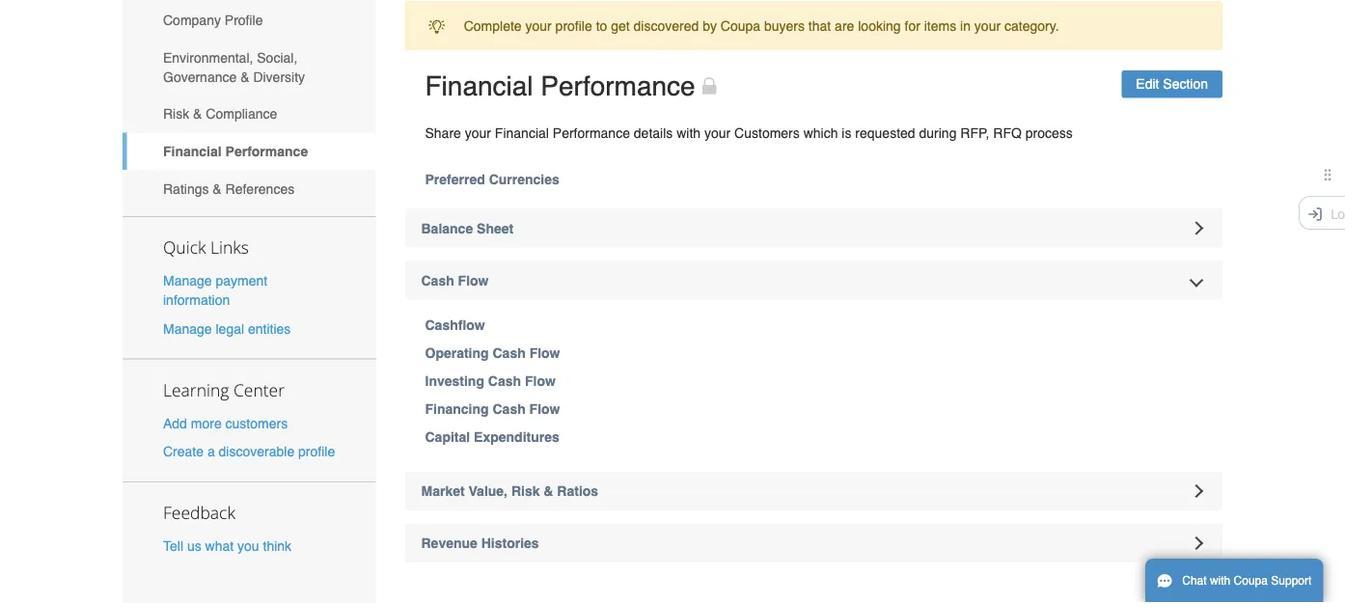 Task type: vqa. For each thing, say whether or not it's contained in the screenshot.
Orders link
no



Task type: describe. For each thing, give the bounding box(es) containing it.
flow inside dropdown button
[[458, 273, 489, 288]]

financial performance link
[[123, 133, 376, 170]]

customers
[[225, 415, 288, 431]]

0 vertical spatial performance
[[541, 71, 696, 102]]

is
[[842, 125, 852, 140]]

financing
[[425, 401, 489, 416]]

currencies
[[489, 171, 560, 187]]

complete your profile to get discovered by coupa buyers that are looking for items in your category. alert
[[405, 1, 1223, 50]]

a
[[207, 444, 215, 459]]

cash for operating
[[493, 345, 526, 361]]

by
[[703, 18, 717, 33]]

during
[[919, 125, 957, 140]]

ratings
[[163, 181, 209, 196]]

company profile
[[163, 12, 263, 28]]

complete
[[464, 18, 522, 33]]

cashflow
[[425, 317, 485, 333]]

flow for operating cash flow
[[530, 345, 560, 361]]

edit section
[[1136, 76, 1208, 92]]

company
[[163, 12, 221, 28]]

rfp,
[[961, 125, 990, 140]]

which
[[804, 125, 838, 140]]

revenue histories button
[[405, 524, 1223, 563]]

cash flow heading
[[405, 261, 1223, 300]]

expenditures
[[474, 429, 560, 444]]

tell us what you think
[[163, 538, 292, 554]]

balance
[[421, 221, 473, 236]]

manage legal entities
[[163, 321, 291, 336]]

buyers
[[764, 18, 805, 33]]

balance sheet button
[[405, 209, 1223, 248]]

chat with coupa support button
[[1146, 559, 1324, 603]]

capital
[[425, 429, 470, 444]]

revenue histories
[[421, 536, 539, 551]]

with inside button
[[1210, 574, 1231, 588]]

your right the complete
[[526, 18, 552, 33]]

cash for financing
[[493, 401, 526, 416]]

quick
[[163, 236, 206, 259]]

2 vertical spatial performance
[[225, 144, 308, 159]]

social,
[[257, 50, 298, 65]]

risk & compliance
[[163, 106, 277, 122]]

feedback
[[163, 501, 235, 524]]

complete your profile to get discovered by coupa buyers that are looking for items in your category.
[[464, 18, 1059, 33]]

investing cash flow
[[425, 373, 556, 388]]

payment
[[216, 273, 268, 289]]

manage for manage payment information
[[163, 273, 212, 289]]

preferred currencies
[[425, 171, 560, 187]]

financing cash flow
[[425, 401, 560, 416]]

your left customers
[[705, 125, 731, 140]]

add more customers
[[163, 415, 288, 431]]

looking
[[858, 18, 901, 33]]

2 vertical spatial financial
[[163, 144, 222, 159]]

flow for investing cash flow
[[525, 373, 556, 388]]

cash inside dropdown button
[[421, 273, 454, 288]]

chat
[[1183, 574, 1207, 588]]

investing
[[425, 373, 484, 388]]

learning center
[[163, 378, 285, 401]]

for
[[905, 18, 921, 33]]

cash flow button
[[405, 261, 1223, 300]]

balance sheet
[[421, 221, 514, 236]]

cash flow
[[421, 273, 489, 288]]

create
[[163, 444, 204, 459]]

share
[[425, 125, 461, 140]]

value,
[[469, 484, 508, 499]]

learning
[[163, 378, 229, 401]]

compliance
[[206, 106, 277, 122]]

are
[[835, 18, 855, 33]]

0 horizontal spatial risk
[[163, 106, 189, 122]]

market value, risk & ratios heading
[[405, 472, 1223, 511]]

preferred
[[425, 171, 485, 187]]

risk & compliance link
[[123, 95, 376, 133]]



Task type: locate. For each thing, give the bounding box(es) containing it.
risk right value,
[[511, 484, 540, 499]]

your right 'share'
[[465, 125, 491, 140]]

flow up cashflow in the bottom of the page
[[458, 273, 489, 288]]

1 vertical spatial with
[[1210, 574, 1231, 588]]

section
[[1163, 76, 1208, 92]]

1 horizontal spatial financial performance
[[425, 71, 696, 102]]

financial up the ratings
[[163, 144, 222, 159]]

0 vertical spatial profile
[[556, 18, 592, 33]]

1 horizontal spatial profile
[[556, 18, 592, 33]]

support
[[1271, 574, 1312, 588]]

0 horizontal spatial profile
[[298, 444, 335, 459]]

create a discoverable profile link
[[163, 444, 335, 459]]

environmental, social, governance & diversity
[[163, 50, 305, 84]]

1 horizontal spatial with
[[1210, 574, 1231, 588]]

manage for manage legal entities
[[163, 321, 212, 336]]

cash up investing cash flow on the left of page
[[493, 345, 526, 361]]

get
[[611, 18, 630, 33]]

& left ratios at bottom
[[544, 484, 553, 499]]

&
[[240, 69, 250, 84], [193, 106, 202, 122], [213, 181, 222, 196], [544, 484, 553, 499]]

with right chat
[[1210, 574, 1231, 588]]

governance
[[163, 69, 237, 84]]

discovered
[[634, 18, 699, 33]]

market
[[421, 484, 465, 499]]

1 horizontal spatial risk
[[511, 484, 540, 499]]

cash down operating cash flow
[[488, 373, 521, 388]]

1 vertical spatial financial
[[495, 125, 549, 140]]

cash for investing
[[488, 373, 521, 388]]

& inside environmental, social, governance & diversity
[[240, 69, 250, 84]]

profile
[[225, 12, 263, 28]]

1 horizontal spatial coupa
[[1234, 574, 1268, 588]]

ratings & references
[[163, 181, 295, 196]]

1 vertical spatial financial performance
[[163, 144, 308, 159]]

customers
[[735, 125, 800, 140]]

tell
[[163, 538, 183, 554]]

operating
[[425, 345, 489, 361]]

performance up references
[[225, 144, 308, 159]]

financial performance down to
[[425, 71, 696, 102]]

0 horizontal spatial with
[[677, 125, 701, 140]]

0 vertical spatial manage
[[163, 273, 212, 289]]

company profile link
[[123, 1, 376, 39]]

manage payment information
[[163, 273, 268, 308]]

add more customers link
[[163, 415, 288, 431]]

performance up details
[[541, 71, 696, 102]]

requested
[[855, 125, 916, 140]]

coupa left support
[[1234, 574, 1268, 588]]

histories
[[481, 536, 539, 551]]

share your financial performance details with your customers which is requested during rfp, rfq process
[[425, 125, 1073, 140]]

0 vertical spatial financial performance
[[425, 71, 696, 102]]

& left diversity in the top of the page
[[240, 69, 250, 84]]

profile
[[556, 18, 592, 33], [298, 444, 335, 459]]

in
[[960, 18, 971, 33]]

profile right discoverable
[[298, 444, 335, 459]]

flow
[[458, 273, 489, 288], [530, 345, 560, 361], [525, 373, 556, 388], [530, 401, 560, 416]]

what
[[205, 538, 234, 554]]

details
[[634, 125, 673, 140]]

financial performance down compliance
[[163, 144, 308, 159]]

manage inside manage payment information
[[163, 273, 212, 289]]

1 manage from the top
[[163, 273, 212, 289]]

with right details
[[677, 125, 701, 140]]

tell us what you think button
[[163, 536, 292, 556]]

category.
[[1005, 18, 1059, 33]]

manage payment information link
[[163, 273, 268, 308]]

with
[[677, 125, 701, 140], [1210, 574, 1231, 588]]

market value, risk & ratios
[[421, 484, 599, 499]]

rfq
[[993, 125, 1022, 140]]

coupa inside alert
[[721, 18, 761, 33]]

2 manage from the top
[[163, 321, 212, 336]]

revenue
[[421, 536, 478, 551]]

coupa right by
[[721, 18, 761, 33]]

information
[[163, 293, 230, 308]]

coupa inside button
[[1234, 574, 1268, 588]]

financial up currencies
[[495, 125, 549, 140]]

0 vertical spatial with
[[677, 125, 701, 140]]

process
[[1026, 125, 1073, 140]]

ratings & references link
[[123, 170, 376, 207]]

environmental, social, governance & diversity link
[[123, 39, 376, 95]]

items
[[924, 18, 957, 33]]

us
[[187, 538, 201, 554]]

0 horizontal spatial financial performance
[[163, 144, 308, 159]]

flow up the expenditures
[[530, 401, 560, 416]]

risk
[[163, 106, 189, 122], [511, 484, 540, 499]]

revenue histories heading
[[405, 524, 1223, 563]]

0 vertical spatial coupa
[[721, 18, 761, 33]]

edit
[[1136, 76, 1160, 92]]

& inside dropdown button
[[544, 484, 553, 499]]

financial performance
[[425, 71, 696, 102], [163, 144, 308, 159]]

profile inside alert
[[556, 18, 592, 33]]

0 horizontal spatial coupa
[[721, 18, 761, 33]]

environmental,
[[163, 50, 253, 65]]

diversity
[[253, 69, 305, 84]]

links
[[210, 236, 249, 259]]

discoverable
[[219, 444, 295, 459]]

risk inside dropdown button
[[511, 484, 540, 499]]

entities
[[248, 321, 291, 336]]

flow down operating cash flow
[[525, 373, 556, 388]]

cash up the expenditures
[[493, 401, 526, 416]]

cash
[[421, 273, 454, 288], [493, 345, 526, 361], [488, 373, 521, 388], [493, 401, 526, 416]]

create a discoverable profile
[[163, 444, 335, 459]]

performance
[[541, 71, 696, 102], [553, 125, 630, 140], [225, 144, 308, 159]]

references
[[225, 181, 295, 196]]

to
[[596, 18, 607, 33]]

1 vertical spatial coupa
[[1234, 574, 1268, 588]]

coupa
[[721, 18, 761, 33], [1234, 574, 1268, 588]]

think
[[263, 538, 292, 554]]

center
[[234, 378, 285, 401]]

cash up cashflow in the bottom of the page
[[421, 273, 454, 288]]

legal
[[216, 321, 244, 336]]

market value, risk & ratios button
[[405, 472, 1223, 511]]

that
[[809, 18, 831, 33]]

0 vertical spatial financial
[[425, 71, 533, 102]]

1 vertical spatial manage
[[163, 321, 212, 336]]

flow up investing cash flow on the left of page
[[530, 345, 560, 361]]

quick links
[[163, 236, 249, 259]]

performance left details
[[553, 125, 630, 140]]

financial
[[425, 71, 533, 102], [495, 125, 549, 140], [163, 144, 222, 159]]

ratios
[[557, 484, 599, 499]]

you
[[237, 538, 259, 554]]

& right the ratings
[[213, 181, 222, 196]]

more
[[191, 415, 222, 431]]

capital expenditures
[[425, 429, 560, 444]]

& down governance in the top left of the page
[[193, 106, 202, 122]]

balance sheet heading
[[405, 209, 1223, 248]]

1 vertical spatial performance
[[553, 125, 630, 140]]

manage down information
[[163, 321, 212, 336]]

manage legal entities link
[[163, 321, 291, 336]]

manage up information
[[163, 273, 212, 289]]

edit section link
[[1122, 70, 1223, 98]]

risk down governance in the top left of the page
[[163, 106, 189, 122]]

chat with coupa support
[[1183, 574, 1312, 588]]

operating cash flow
[[425, 345, 560, 361]]

financial up 'share'
[[425, 71, 533, 102]]

your right in
[[975, 18, 1001, 33]]

0 vertical spatial risk
[[163, 106, 189, 122]]

1 vertical spatial risk
[[511, 484, 540, 499]]

1 vertical spatial profile
[[298, 444, 335, 459]]

flow for financing cash flow
[[530, 401, 560, 416]]

sheet
[[477, 221, 514, 236]]

profile left to
[[556, 18, 592, 33]]



